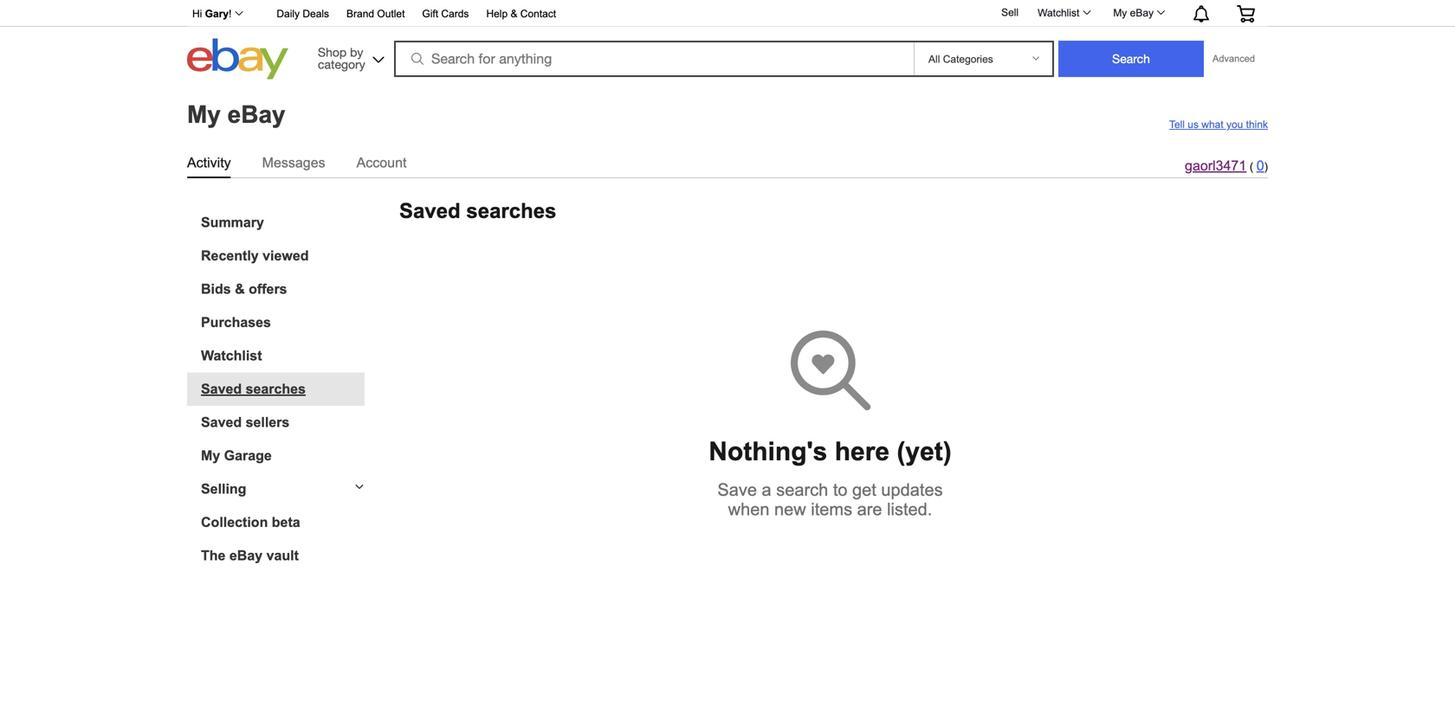 Task type: describe. For each thing, give the bounding box(es) containing it.
0 vertical spatial watchlist link
[[1028, 3, 1099, 23]]

!
[[229, 8, 232, 19]]

the
[[201, 548, 226, 564]]

advanced
[[1213, 53, 1255, 64]]

collection beta
[[201, 515, 300, 531]]

my ebay inside account "navigation"
[[1114, 7, 1154, 19]]

shop by category banner
[[183, 0, 1268, 84]]

garage
[[224, 448, 272, 464]]

saved searches link
[[201, 382, 365, 398]]

cards
[[441, 8, 469, 19]]

saved sellers
[[201, 415, 290, 431]]

saved for saved sellers link at the bottom of the page
[[201, 415, 242, 431]]

daily deals link
[[277, 5, 329, 24]]

ebay for the ebay vault link
[[229, 548, 263, 564]]

bids
[[201, 282, 231, 297]]

shop by category button
[[310, 39, 388, 76]]

sell
[[1002, 6, 1019, 18]]

recently viewed
[[201, 248, 309, 264]]

contact
[[521, 8, 556, 19]]

nothing's here (yet) main content
[[7, 84, 1449, 714]]

saved sellers link
[[201, 415, 365, 431]]

brand outlet link
[[347, 5, 405, 24]]

collection
[[201, 515, 268, 531]]

listed.
[[887, 500, 933, 519]]

0 link
[[1257, 158, 1265, 174]]

updates
[[881, 481, 943, 500]]

items
[[811, 500, 853, 519]]

watchlist for bottom 'watchlist' link
[[201, 348, 262, 364]]

gift cards link
[[422, 5, 469, 24]]

(
[[1250, 160, 1254, 173]]

what
[[1202, 119, 1224, 130]]

0
[[1257, 158, 1265, 174]]

summary
[[201, 215, 264, 230]]

nothing's here (yet)
[[709, 437, 952, 466]]

account link
[[357, 152, 407, 174]]

0 vertical spatial saved
[[399, 200, 461, 223]]

advanced link
[[1204, 42, 1264, 76]]

searches inside 'link'
[[246, 382, 306, 397]]

purchases
[[201, 315, 271, 331]]

none submit inside shop by category banner
[[1059, 41, 1204, 77]]

& for bids
[[235, 282, 245, 297]]

& for help
[[511, 8, 518, 19]]

the ebay vault
[[201, 548, 299, 564]]

shop
[[318, 45, 347, 59]]

activity
[[187, 155, 231, 171]]

help
[[486, 8, 508, 19]]

bids & offers link
[[201, 282, 365, 298]]

recently viewed link
[[201, 248, 365, 264]]

sell link
[[994, 6, 1027, 18]]

outlet
[[377, 8, 405, 19]]

gift
[[422, 8, 438, 19]]

daily
[[277, 8, 300, 19]]

brand outlet
[[347, 8, 405, 19]]

bids & offers
[[201, 282, 287, 297]]

my garage link
[[201, 448, 365, 464]]

save
[[718, 481, 757, 500]]

gaorl3471 ( 0 )
[[1185, 158, 1268, 174]]

save a search to get updates when new items are listed.
[[718, 481, 943, 519]]

purchases link
[[201, 315, 365, 331]]

here
[[835, 437, 890, 466]]

by
[[350, 45, 363, 59]]

the ebay vault link
[[201, 548, 365, 564]]

account navigation
[[183, 0, 1268, 27]]

category
[[318, 57, 365, 71]]

tell
[[1170, 119, 1185, 130]]

my for the my ebay link at the top right of the page
[[1114, 7, 1127, 19]]

your shopping cart image
[[1236, 5, 1256, 23]]

brand
[[347, 8, 374, 19]]



Task type: vqa. For each thing, say whether or not it's contained in the screenshot.
Recently
yes



Task type: locate. For each thing, give the bounding box(es) containing it.
tell us what you think
[[1170, 119, 1268, 130]]

beta
[[272, 515, 300, 531]]

1 horizontal spatial searches
[[466, 200, 557, 223]]

watchlist right sell
[[1038, 7, 1080, 19]]

0 horizontal spatial my ebay
[[187, 101, 286, 128]]

my inside account "navigation"
[[1114, 7, 1127, 19]]

)
[[1265, 160, 1268, 173]]

ebay for the my ebay link at the top right of the page
[[1130, 7, 1154, 19]]

gaorl3471 link
[[1185, 158, 1247, 174]]

search
[[776, 481, 828, 500]]

hi gary !
[[192, 8, 232, 19]]

1 horizontal spatial &
[[511, 8, 518, 19]]

tell us what you think link
[[1170, 119, 1268, 131]]

vault
[[266, 548, 299, 564]]

help & contact
[[486, 8, 556, 19]]

0 vertical spatial my
[[1114, 7, 1127, 19]]

2 vertical spatial my
[[201, 448, 220, 464]]

my
[[1114, 7, 1127, 19], [187, 101, 221, 128], [201, 448, 220, 464]]

0 vertical spatial my ebay
[[1114, 7, 1154, 19]]

0 vertical spatial saved searches
[[399, 200, 557, 223]]

watchlist inside 'nothing's here (yet)' "main content"
[[201, 348, 262, 364]]

0 horizontal spatial saved searches
[[201, 382, 306, 397]]

watchlist for the top 'watchlist' link
[[1038, 7, 1080, 19]]

1 horizontal spatial saved searches
[[399, 200, 557, 223]]

& inside account "navigation"
[[511, 8, 518, 19]]

collection beta link
[[201, 515, 365, 531]]

gary
[[205, 8, 229, 19]]

1 vertical spatial ebay
[[228, 101, 286, 128]]

1 vertical spatial my ebay
[[187, 101, 286, 128]]

1 horizontal spatial watchlist link
[[1028, 3, 1099, 23]]

offers
[[249, 282, 287, 297]]

deals
[[303, 8, 329, 19]]

messages
[[262, 155, 325, 171]]

my garage
[[201, 448, 272, 464]]

gaorl3471
[[1185, 158, 1247, 174]]

get
[[853, 481, 877, 500]]

my ebay inside 'nothing's here (yet)' "main content"
[[187, 101, 286, 128]]

saved searches
[[399, 200, 557, 223], [201, 382, 306, 397]]

my for my garage link
[[201, 448, 220, 464]]

watchlist inside account "navigation"
[[1038, 7, 1080, 19]]

watchlist link
[[1028, 3, 1099, 23], [201, 348, 365, 364]]

viewed
[[263, 248, 309, 264]]

activity link
[[187, 152, 231, 174]]

us
[[1188, 119, 1199, 130]]

saved for saved searches 'link'
[[201, 382, 242, 397]]

0 vertical spatial searches
[[466, 200, 557, 223]]

2 vertical spatial saved
[[201, 415, 242, 431]]

& right help
[[511, 8, 518, 19]]

watchlist link down purchases link
[[201, 348, 365, 364]]

Search for anything text field
[[397, 42, 911, 75]]

0 vertical spatial watchlist
[[1038, 7, 1080, 19]]

a
[[762, 481, 772, 500]]

think
[[1246, 119, 1268, 130]]

None submit
[[1059, 41, 1204, 77]]

searches
[[466, 200, 557, 223], [246, 382, 306, 397]]

my ebay
[[1114, 7, 1154, 19], [187, 101, 286, 128]]

0 horizontal spatial watchlist
[[201, 348, 262, 364]]

1 vertical spatial saved searches
[[201, 382, 306, 397]]

when
[[728, 500, 770, 519]]

1 vertical spatial my
[[187, 101, 221, 128]]

1 horizontal spatial watchlist
[[1038, 7, 1080, 19]]

hi
[[192, 8, 202, 19]]

1 vertical spatial saved
[[201, 382, 242, 397]]

you
[[1227, 119, 1244, 130]]

&
[[511, 8, 518, 19], [235, 282, 245, 297]]

0 vertical spatial &
[[511, 8, 518, 19]]

are
[[857, 500, 882, 519]]

(yet)
[[897, 437, 952, 466]]

my ebay link
[[1104, 3, 1173, 23]]

recently
[[201, 248, 259, 264]]

0 horizontal spatial searches
[[246, 382, 306, 397]]

watchlist
[[1038, 7, 1080, 19], [201, 348, 262, 364]]

1 horizontal spatial my ebay
[[1114, 7, 1154, 19]]

selling
[[201, 482, 246, 497]]

new
[[775, 500, 806, 519]]

summary link
[[201, 215, 365, 231]]

2 vertical spatial ebay
[[229, 548, 263, 564]]

shop by category
[[318, 45, 365, 71]]

saved
[[399, 200, 461, 223], [201, 382, 242, 397], [201, 415, 242, 431]]

messages link
[[262, 152, 325, 174]]

selling button
[[187, 482, 365, 498]]

saved searches inside 'link'
[[201, 382, 306, 397]]

ebay
[[1130, 7, 1154, 19], [228, 101, 286, 128], [229, 548, 263, 564]]

1 vertical spatial watchlist
[[201, 348, 262, 364]]

saved up my garage
[[201, 415, 242, 431]]

sellers
[[246, 415, 290, 431]]

ebay inside the my ebay link
[[1130, 7, 1154, 19]]

account
[[357, 155, 407, 171]]

1 vertical spatial watchlist link
[[201, 348, 365, 364]]

help & contact link
[[486, 5, 556, 24]]

0 vertical spatial ebay
[[1130, 7, 1154, 19]]

ebay inside the ebay vault link
[[229, 548, 263, 564]]

saved inside 'link'
[[201, 382, 242, 397]]

1 vertical spatial &
[[235, 282, 245, 297]]

0 horizontal spatial watchlist link
[[201, 348, 365, 364]]

& right bids
[[235, 282, 245, 297]]

nothing's
[[709, 437, 828, 466]]

watchlist link right sell
[[1028, 3, 1099, 23]]

0 horizontal spatial &
[[235, 282, 245, 297]]

to
[[833, 481, 848, 500]]

saved down account
[[399, 200, 461, 223]]

saved up saved sellers
[[201, 382, 242, 397]]

daily deals
[[277, 8, 329, 19]]

1 vertical spatial searches
[[246, 382, 306, 397]]

watchlist down purchases
[[201, 348, 262, 364]]

& inside 'nothing's here (yet)' "main content"
[[235, 282, 245, 297]]

gift cards
[[422, 8, 469, 19]]



